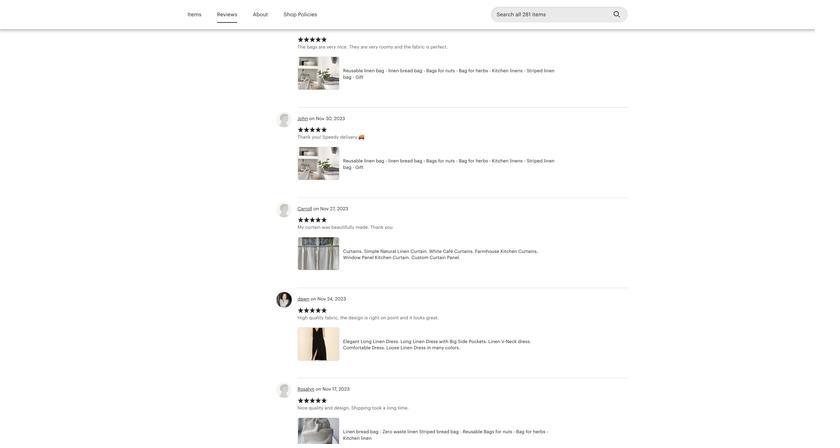 Task type: vqa. For each thing, say whether or not it's contained in the screenshot.
whisker wonderland: cozy christmas cat hat image
no



Task type: locate. For each thing, give the bounding box(es) containing it.
1 vertical spatial striped
[[527, 158, 543, 164]]

2023 right 27,
[[337, 206, 348, 211]]

on right dawn link at the bottom left
[[311, 296, 316, 302]]

1 horizontal spatial is
[[426, 44, 430, 49]]

2 vertical spatial nuts
[[503, 429, 513, 434]]

and left design.
[[325, 405, 333, 411]]

1 gift from the top
[[356, 74, 364, 80]]

2 horizontal spatial curtains.
[[519, 249, 538, 254]]

1 vertical spatial bag
[[459, 158, 467, 164]]

reusable for 🚚
[[343, 158, 363, 164]]

1 vertical spatial and
[[400, 315, 408, 320]]

nuts for the bags are very nice. they are very roomy and the fabric is perfect.
[[446, 68, 455, 73]]

1 vertical spatial quality
[[309, 405, 324, 411]]

long
[[387, 405, 397, 411]]

on right john link
[[309, 116, 315, 121]]

striped inside linen bread bag - zero waste linen striped bread bag - reusable bags for nuts - bag for herbs - kitchen linen
[[420, 429, 436, 434]]

and right roomy
[[395, 44, 403, 49]]

comfortable
[[343, 345, 371, 350]]

0 horizontal spatial is
[[365, 315, 368, 320]]

2 linens from the top
[[510, 158, 523, 164]]

2 very from the left
[[369, 44, 378, 49]]

1 horizontal spatial the
[[404, 44, 411, 49]]

1 vertical spatial bags
[[427, 158, 437, 164]]

about link
[[253, 7, 268, 22]]

bag for thank you!  speedy delivery 🚚
[[459, 158, 467, 164]]

0 vertical spatial linens
[[510, 68, 523, 73]]

shop policies
[[284, 11, 317, 18]]

rosalyn
[[298, 387, 315, 392]]

0 horizontal spatial curtains.
[[343, 249, 363, 254]]

reviews link
[[217, 7, 237, 22]]

was
[[322, 225, 330, 230]]

curtain. down natural
[[393, 255, 411, 260]]

speedy
[[323, 135, 339, 140]]

quality right high
[[309, 315, 324, 320]]

gigi vehec added a photo of their purchase image
[[298, 0, 388, 29]]

linen down nice quality and design.   shipping took a long time.
[[343, 429, 355, 434]]

0 vertical spatial striped
[[527, 68, 543, 73]]

reusable linen bag - linen bread bag -  bags for nuts - bag for herbs - kitchen linens - striped linen bag - gift
[[343, 68, 555, 80], [343, 158, 555, 170]]

nov for 17,
[[323, 387, 331, 392]]

reusable linen bag - linen bread bag -  bags for nuts - bag for herbs - kitchen linens - striped linen bag - gift for thank you!  speedy delivery 🚚
[[343, 158, 555, 170]]

herbs for thank you!  speedy delivery 🚚
[[476, 158, 488, 164]]

simple
[[364, 249, 379, 254]]

zero
[[383, 429, 393, 434]]

kitchen
[[492, 68, 509, 73], [492, 158, 509, 164], [501, 249, 517, 254], [375, 255, 392, 260], [343, 436, 360, 441]]

nov
[[316, 116, 325, 121], [320, 206, 329, 211], [318, 296, 326, 302], [323, 387, 331, 392]]

long down it
[[401, 339, 412, 344]]

quality for nice
[[309, 405, 324, 411]]

linen
[[398, 249, 410, 254], [373, 339, 385, 344], [413, 339, 425, 344], [489, 339, 501, 344], [401, 345, 413, 350], [343, 429, 355, 434]]

point
[[388, 315, 399, 320]]

curtain. up the custom
[[411, 249, 428, 254]]

bags for the bags are very nice. they are very roomy and the fabric is perfect.
[[427, 68, 437, 73]]

bag
[[459, 68, 467, 73], [459, 158, 467, 164], [517, 429, 525, 434]]

0 vertical spatial dress.
[[386, 339, 400, 344]]

2 vertical spatial bags
[[484, 429, 495, 434]]

are
[[319, 44, 326, 49], [361, 44, 368, 49]]

thank left the you
[[371, 225, 384, 230]]

dawn
[[298, 296, 310, 302]]

items link
[[188, 7, 202, 22]]

is left right
[[365, 315, 368, 320]]

dress left the in
[[414, 345, 426, 350]]

is
[[426, 44, 430, 49], [365, 315, 368, 320]]

1 vertical spatial gift
[[356, 165, 364, 170]]

bags inside linen bread bag - zero waste linen striped bread bag - reusable bags for nuts - bag for herbs - kitchen linen
[[484, 429, 495, 434]]

on right right
[[381, 315, 386, 320]]

kitchen inside linen bread bag - zero waste linen striped bread bag - reusable bags for nuts - bag for herbs - kitchen linen
[[343, 436, 360, 441]]

colors.
[[446, 345, 460, 350]]

0 vertical spatial herbs
[[476, 68, 488, 73]]

john
[[298, 116, 308, 121]]

1 vertical spatial thank
[[371, 225, 384, 230]]

nov left '30,' on the top left of the page
[[316, 116, 325, 121]]

fabric
[[412, 44, 425, 49]]

0 vertical spatial quality
[[309, 315, 324, 320]]

natural
[[381, 249, 396, 254]]

30,
[[326, 116, 333, 121]]

it
[[410, 315, 413, 320]]

0 vertical spatial thank
[[298, 135, 311, 140]]

nov left 27,
[[320, 206, 329, 211]]

nov for 30,
[[316, 116, 325, 121]]

🚚
[[359, 135, 365, 140]]

reusable for nice.
[[343, 68, 363, 73]]

1 vertical spatial reusable linen bag - linen bread bag -  bags for nuts - bag for herbs - kitchen linens - striped linen bag - gift link
[[298, 147, 555, 182]]

2 vertical spatial herbs
[[533, 429, 546, 434]]

john link
[[298, 116, 308, 121]]

1 vertical spatial is
[[365, 315, 368, 320]]

0 vertical spatial bags
[[427, 68, 437, 73]]

0 horizontal spatial the
[[340, 315, 348, 320]]

very
[[327, 44, 336, 49], [369, 44, 378, 49]]

bag for the bags are very nice. they are very roomy and the fabric is perfect.
[[459, 68, 467, 73]]

1 horizontal spatial are
[[361, 44, 368, 49]]

long up the comfortable
[[361, 339, 372, 344]]

2 vertical spatial bag
[[517, 429, 525, 434]]

reusable linen bag - linen bread bag -  bags for nuts - bag for herbs - kitchen linens - striped linen bag - gift link
[[298, 57, 555, 92], [298, 147, 555, 182]]

big
[[450, 339, 457, 344]]

1 vertical spatial curtain.
[[393, 255, 411, 260]]

thank left 'you!'
[[298, 135, 311, 140]]

dress. left loose
[[372, 345, 385, 350]]

linen down looks
[[413, 339, 425, 344]]

nuts inside linen bread bag - zero waste linen striped bread bag - reusable bags for nuts - bag for herbs - kitchen linen
[[503, 429, 513, 434]]

loose
[[387, 345, 400, 350]]

dawn on nov 24, 2023
[[298, 296, 346, 302]]

very left nice.
[[327, 44, 336, 49]]

0 vertical spatial and
[[395, 44, 403, 49]]

on for on nov 30, 2023
[[309, 116, 315, 121]]

are right bags
[[319, 44, 326, 49]]

on for on nov 17, 2023
[[316, 387, 321, 392]]

fabric,
[[325, 315, 339, 320]]

and for it
[[400, 315, 408, 320]]

carroll
[[298, 206, 312, 211]]

1 horizontal spatial long
[[401, 339, 412, 344]]

and left it
[[400, 315, 408, 320]]

panel.
[[447, 255, 461, 260]]

bags
[[307, 44, 318, 49]]

1 horizontal spatial very
[[369, 44, 378, 49]]

made.
[[356, 225, 369, 230]]

0 horizontal spatial dress.
[[372, 345, 385, 350]]

on right the rosalyn 'link'
[[316, 387, 321, 392]]

gift down they
[[356, 74, 364, 80]]

1 horizontal spatial curtain.
[[411, 249, 428, 254]]

linen right natural
[[398, 249, 410, 254]]

0 horizontal spatial long
[[361, 339, 372, 344]]

took
[[372, 405, 382, 411]]

dress.
[[386, 339, 400, 344], [372, 345, 385, 350]]

2023 right 17,
[[339, 387, 350, 392]]

2 vertical spatial striped
[[420, 429, 436, 434]]

very left roomy
[[369, 44, 378, 49]]

1 vertical spatial reusable
[[343, 158, 363, 164]]

dress.
[[518, 339, 531, 344]]

2023 for on nov 24, 2023
[[335, 296, 346, 302]]

linen bread bag - zero waste linen striped bread bag - reusable bags for nuts - bag for herbs - kitchen linen link
[[298, 418, 555, 444]]

nov left the 24,
[[318, 296, 326, 302]]

3 curtains. from the left
[[519, 249, 538, 254]]

0 vertical spatial gift
[[356, 74, 364, 80]]

0 vertical spatial reusable
[[343, 68, 363, 73]]

2023 right '30,' on the top left of the page
[[334, 116, 345, 121]]

1 reusable linen bag - linen bread bag -  bags for nuts - bag for herbs - kitchen linens - striped linen bag - gift link from the top
[[298, 57, 555, 92]]

dress
[[426, 339, 438, 344], [414, 345, 426, 350]]

2023 for on nov 17, 2023
[[339, 387, 350, 392]]

2023 right the 24,
[[335, 296, 346, 302]]

many
[[432, 345, 444, 350]]

1 linens from the top
[[510, 68, 523, 73]]

bread
[[400, 68, 413, 73], [400, 158, 413, 164], [356, 429, 369, 434], [437, 429, 450, 434]]

dress. up loose
[[386, 339, 400, 344]]

0 horizontal spatial curtain.
[[393, 255, 411, 260]]

1 horizontal spatial curtains.
[[455, 249, 474, 254]]

striped
[[527, 68, 543, 73], [527, 158, 543, 164], [420, 429, 436, 434]]

quality right 'nice'
[[309, 405, 324, 411]]

the right "fabric," at the bottom left of the page
[[340, 315, 348, 320]]

1 reusable linen bag - linen bread bag -  bags for nuts - bag for herbs - kitchen linens - striped linen bag - gift from the top
[[343, 68, 555, 80]]

2 vertical spatial reusable
[[463, 429, 483, 434]]

1 vertical spatial reusable linen bag - linen bread bag -  bags for nuts - bag for herbs - kitchen linens - striped linen bag - gift
[[343, 158, 555, 170]]

1 vertical spatial herbs
[[476, 158, 488, 164]]

gift down 🚚
[[356, 165, 364, 170]]

0 vertical spatial reusable linen bag - linen bread bag -  bags for nuts - bag for herbs - kitchen linens - striped linen bag - gift
[[343, 68, 555, 80]]

window
[[343, 255, 361, 260]]

linen
[[364, 68, 375, 73], [389, 68, 399, 73], [544, 68, 555, 73], [364, 158, 375, 164], [389, 158, 399, 164], [544, 158, 555, 164], [408, 429, 418, 434], [361, 436, 372, 441]]

0 horizontal spatial very
[[327, 44, 336, 49]]

right
[[369, 315, 380, 320]]

thank
[[298, 135, 311, 140], [371, 225, 384, 230]]

are right they
[[361, 44, 368, 49]]

on right carroll link
[[314, 206, 319, 211]]

on for on nov 24, 2023
[[311, 296, 316, 302]]

on for on nov 27, 2023
[[314, 206, 319, 211]]

you!
[[312, 135, 321, 140]]

pockets.
[[469, 339, 487, 344]]

shipping
[[352, 405, 371, 411]]

2 gift from the top
[[356, 165, 364, 170]]

2 long from the left
[[401, 339, 412, 344]]

the
[[404, 44, 411, 49], [340, 315, 348, 320]]

2 reusable linen bag - linen bread bag -  bags for nuts - bag for herbs - kitchen linens - striped linen bag - gift from the top
[[343, 158, 555, 170]]

linen down right
[[373, 339, 385, 344]]

reusable linen bag - linen bread bag -  bags for nuts - bag for herbs - kitchen linens - striped linen bag - gift for the bags are very nice. they are very roomy and the fabric is perfect.
[[343, 68, 555, 80]]

you
[[385, 225, 393, 230]]

is right fabric
[[426, 44, 430, 49]]

0 vertical spatial the
[[404, 44, 411, 49]]

0 vertical spatial curtain.
[[411, 249, 428, 254]]

0 vertical spatial reusable linen bag - linen bread bag -  bags for nuts - bag for herbs - kitchen linens - striped linen bag - gift link
[[298, 57, 555, 92]]

linens
[[510, 68, 523, 73], [510, 158, 523, 164]]

reusable
[[343, 68, 363, 73], [343, 158, 363, 164], [463, 429, 483, 434]]

1 vertical spatial linens
[[510, 158, 523, 164]]

2 reusable linen bag - linen bread bag -  bags for nuts - bag for herbs - kitchen linens - striped linen bag - gift link from the top
[[298, 147, 555, 182]]

27,
[[330, 206, 336, 211]]

linen left v-
[[489, 339, 501, 344]]

gift for 🚚
[[356, 165, 364, 170]]

0 vertical spatial bag
[[459, 68, 467, 73]]

linen right loose
[[401, 345, 413, 350]]

in
[[427, 345, 431, 350]]

the left fabric
[[404, 44, 411, 49]]

nov for 24,
[[318, 296, 326, 302]]

0 horizontal spatial are
[[319, 44, 326, 49]]

1 vertical spatial nuts
[[446, 158, 455, 164]]

linens for thank you!  speedy delivery 🚚
[[510, 158, 523, 164]]

dress up the in
[[426, 339, 438, 344]]

linen inside linen bread bag - zero waste linen striped bread bag - reusable bags for nuts - bag for herbs - kitchen linen
[[343, 429, 355, 434]]

bags
[[427, 68, 437, 73], [427, 158, 437, 164], [484, 429, 495, 434]]

linens for the bags are very nice. they are very roomy and the fabric is perfect.
[[510, 68, 523, 73]]

curtain
[[430, 255, 446, 260]]

for
[[438, 68, 445, 73], [469, 68, 475, 73], [438, 158, 445, 164], [469, 158, 475, 164], [496, 429, 502, 434], [526, 429, 532, 434]]

and
[[395, 44, 403, 49], [400, 315, 408, 320], [325, 405, 333, 411]]

nov left 17,
[[323, 387, 331, 392]]

gift
[[356, 74, 364, 80], [356, 165, 364, 170]]

0 vertical spatial nuts
[[446, 68, 455, 73]]



Task type: describe. For each thing, give the bounding box(es) containing it.
beautifully
[[332, 225, 355, 230]]

my curtain was beautifully made.  thank you
[[298, 225, 393, 230]]

panel
[[362, 255, 374, 260]]

1 curtains. from the left
[[343, 249, 363, 254]]

24,
[[327, 296, 334, 302]]

2023 for on nov 27, 2023
[[337, 206, 348, 211]]

1 horizontal spatial thank
[[371, 225, 384, 230]]

elegant long linen dress. long linen dress with big side pockets. linen v-neck dress. comfortable dress. loose linen dress in many colors. link
[[298, 327, 555, 362]]

0 vertical spatial dress
[[426, 339, 438, 344]]

the bags are very nice. they are very roomy and the fabric is perfect.
[[298, 44, 448, 49]]

herbs for the bags are very nice. they are very roomy and the fabric is perfect.
[[476, 68, 488, 73]]

striped for thank you!  speedy delivery 🚚
[[527, 158, 543, 164]]

side
[[458, 339, 468, 344]]

bags for thank you!  speedy delivery 🚚
[[427, 158, 437, 164]]

custom
[[412, 255, 429, 260]]

quality for high
[[309, 315, 324, 320]]

white
[[429, 249, 442, 254]]

carroll on nov 27, 2023
[[298, 206, 348, 211]]

1 vertical spatial the
[[340, 315, 348, 320]]

roomy
[[380, 44, 393, 49]]

1 long from the left
[[361, 339, 372, 344]]

2 vertical spatial and
[[325, 405, 333, 411]]

policies
[[298, 11, 317, 18]]

reviews
[[217, 11, 237, 18]]

herbs inside linen bread bag - zero waste linen striped bread bag - reusable bags for nuts - bag for herbs - kitchen linen
[[533, 429, 546, 434]]

elegant long linen dress. long linen dress with big side pockets. linen v-neck dress. comfortable dress. loose linen dress in many colors.
[[343, 339, 531, 350]]

elegant
[[343, 339, 360, 344]]

1 vertical spatial dress.
[[372, 345, 385, 350]]

my
[[298, 225, 304, 230]]

about
[[253, 11, 268, 18]]

0 vertical spatial is
[[426, 44, 430, 49]]

with
[[439, 339, 449, 344]]

linen inside curtains. simple natural linen curtain. white café curtains. farmhouse kitchen curtains. window panel kitchen curtain. custom curtain panel.
[[398, 249, 410, 254]]

bag inside linen bread bag - zero waste linen striped bread bag - reusable bags for nuts - bag for herbs - kitchen linen
[[517, 429, 525, 434]]

high
[[298, 315, 308, 320]]

gift for nice.
[[356, 74, 364, 80]]

Search all 281 items text field
[[491, 7, 608, 22]]

design
[[349, 315, 363, 320]]

1 are from the left
[[319, 44, 326, 49]]

1 vertical spatial dress
[[414, 345, 426, 350]]

looks
[[414, 315, 425, 320]]

john on nov 30, 2023
[[298, 116, 345, 121]]

2023 for on nov 30, 2023
[[334, 116, 345, 121]]

reusable linen bag - linen bread bag -  bags for nuts - bag for herbs - kitchen linens - striped linen bag - gift link for thank you!  speedy delivery 🚚
[[298, 147, 555, 182]]

2 are from the left
[[361, 44, 368, 49]]

curtains. simple natural linen curtain. white café curtains. farmhouse kitchen curtains. window panel kitchen curtain. custom curtain panel. link
[[298, 237, 555, 272]]

they
[[349, 44, 360, 49]]

time.
[[398, 405, 409, 411]]

nice.
[[337, 44, 348, 49]]

delivery
[[340, 135, 358, 140]]

nice
[[298, 405, 308, 411]]

17,
[[332, 387, 338, 392]]

and for the
[[395, 44, 403, 49]]

nuts for thank you!  speedy delivery 🚚
[[446, 158, 455, 164]]

v-
[[502, 339, 506, 344]]

café
[[443, 249, 453, 254]]

perfect.
[[431, 44, 448, 49]]

design.
[[334, 405, 350, 411]]

waste
[[394, 429, 406, 434]]

rosalyn link
[[298, 387, 315, 392]]

rosalyn on nov 17, 2023
[[298, 387, 350, 392]]

great.
[[426, 315, 439, 320]]

thank you!  speedy delivery 🚚
[[298, 135, 365, 140]]

2 curtains. from the left
[[455, 249, 474, 254]]

curtains. simple natural linen curtain. white café curtains. farmhouse kitchen curtains. window panel kitchen curtain. custom curtain panel.
[[343, 249, 538, 260]]

nov for 27,
[[320, 206, 329, 211]]

shop
[[284, 11, 297, 18]]

curtain
[[305, 225, 321, 230]]

a
[[383, 405, 386, 411]]

1 very from the left
[[327, 44, 336, 49]]

farmhouse
[[475, 249, 500, 254]]

striped for the bags are very nice. they are very roomy and the fabric is perfect.
[[527, 68, 543, 73]]

the
[[298, 44, 306, 49]]

reusable inside linen bread bag - zero waste linen striped bread bag - reusable bags for nuts - bag for herbs - kitchen linen
[[463, 429, 483, 434]]

1 horizontal spatial dress.
[[386, 339, 400, 344]]

dawn link
[[298, 296, 310, 302]]

reusable linen bag - linen bread bag -  bags for nuts - bag for herbs - kitchen linens - striped linen bag - gift link for the bags are very nice. they are very roomy and the fabric is perfect.
[[298, 57, 555, 92]]

items
[[188, 11, 202, 18]]

linen bread bag - zero waste linen striped bread bag - reusable bags for nuts - bag for herbs - kitchen linen
[[343, 429, 549, 441]]

nice quality and design.   shipping took a long time.
[[298, 405, 409, 411]]

0 horizontal spatial thank
[[298, 135, 311, 140]]

shop policies link
[[284, 7, 317, 22]]

carroll link
[[298, 206, 312, 211]]

high quality fabric, the design is right on point and it looks great.
[[298, 315, 439, 320]]

neck
[[506, 339, 517, 344]]



